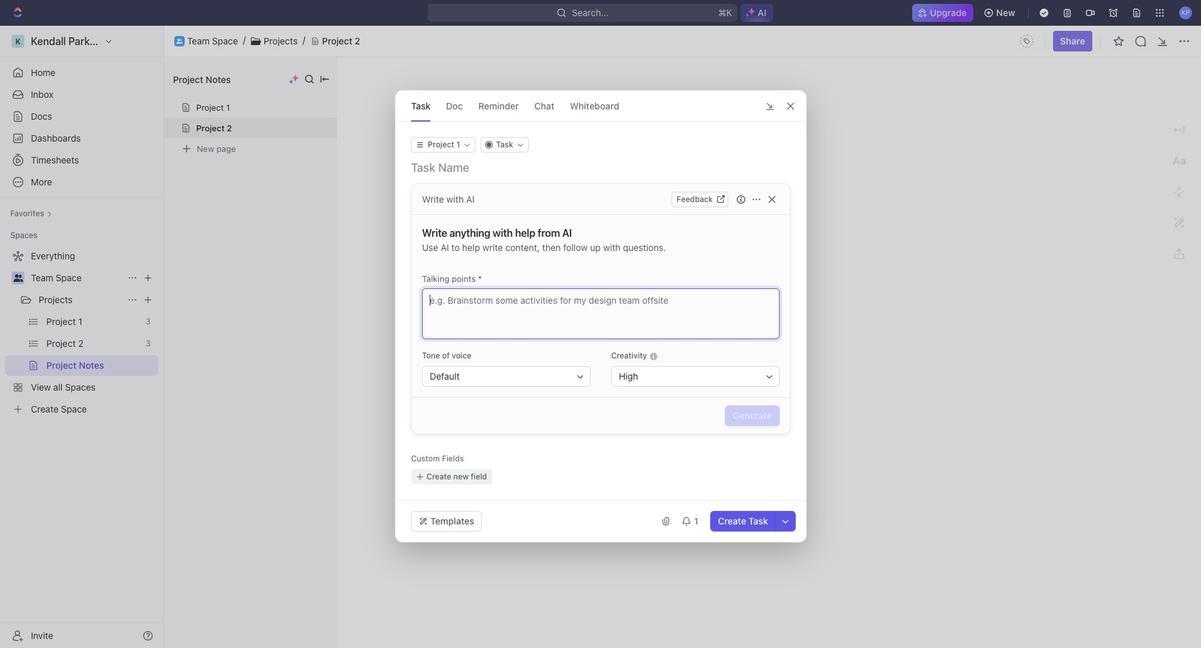 Task type: vqa. For each thing, say whether or not it's contained in the screenshot.
the doc "button"
yes



Task type: describe. For each thing, give the bounding box(es) containing it.
0 horizontal spatial 2
[[227, 123, 232, 133]]

search...
[[572, 7, 609, 18]]

ai up the follow
[[562, 227, 572, 239]]

create for create new field
[[426, 472, 451, 481]]

add comment
[[526, 89, 584, 100]]

improve writing
[[528, 369, 593, 380]]

list
[[563, 291, 578, 302]]

whiteboard button
[[570, 91, 619, 121]]

questions.
[[623, 242, 666, 253]]

docs
[[31, 111, 52, 122]]

default
[[430, 371, 460, 382]]

inbox
[[31, 89, 53, 100]]

with right up
[[603, 242, 621, 253]]

tree inside sidebar navigation
[[5, 246, 158, 420]]

of
[[442, 351, 450, 360]]

ai left to
[[441, 242, 449, 253]]

2 horizontal spatial project 2
[[512, 105, 618, 135]]

inbox link
[[5, 84, 158, 105]]

new button
[[979, 3, 1024, 23]]

talking
[[422, 274, 449, 284]]

department
[[548, 493, 597, 504]]

1 button
[[676, 511, 705, 532]]

new for new page
[[197, 143, 214, 154]]

create task
[[718, 516, 768, 527]]

with up anything
[[446, 193, 464, 204]]

template
[[569, 390, 606, 401]]

fields
[[442, 454, 464, 463]]

1 horizontal spatial project 2
[[322, 35, 360, 46]]

chat button
[[534, 91, 554, 121]]

field
[[471, 472, 487, 481]]

pick
[[528, 493, 546, 504]]

timesheets link
[[5, 150, 158, 171]]

ai up anything
[[466, 193, 475, 204]]

task inside dropdown button
[[496, 140, 513, 149]]

points
[[452, 274, 476, 284]]

project notes
[[173, 74, 231, 85]]

tone of voice
[[422, 351, 471, 360]]

summarize button
[[508, 427, 979, 447]]

1 horizontal spatial 2
[[355, 35, 360, 46]]

task inside button
[[749, 516, 768, 527]]

team space link for user group icon within sidebar navigation
[[31, 268, 122, 288]]

templates
[[430, 516, 474, 527]]

create new field
[[426, 472, 487, 481]]

upgrade
[[930, 7, 967, 18]]

reminder
[[478, 100, 519, 111]]

add for add new
[[512, 232, 528, 241]]

create new field button
[[411, 469, 492, 485]]

0 horizontal spatial project 2
[[196, 123, 232, 133]]

high button
[[611, 366, 780, 387]]

dashboards
[[31, 133, 81, 144]]

clickup list
[[528, 291, 578, 302]]

chat
[[534, 100, 554, 111]]

reminder button
[[478, 91, 519, 121]]

favorites button
[[5, 206, 57, 221]]

content,
[[505, 242, 540, 253]]

write with ai inside write anything with help from ai dialog
[[422, 193, 475, 204]]

e.g. Brainstorm some activities for my design team offsite text field
[[422, 288, 780, 339]]

ai inside 'button'
[[573, 203, 581, 214]]

add new
[[512, 232, 549, 241]]

share
[[1061, 35, 1086, 46]]

spaces
[[10, 230, 38, 240]]

blank page button
[[508, 178, 979, 198]]

user group image for bottom projects link
[[13, 274, 23, 282]]

creativity
[[611, 351, 649, 360]]

to
[[451, 242, 460, 253]]

projects for rightmost projects link
[[264, 35, 298, 46]]

table button
[[508, 245, 979, 266]]

new page
[[197, 143, 236, 154]]

talking points *
[[422, 274, 482, 284]]

generate button
[[725, 406, 780, 426]]

0 vertical spatial help
[[515, 227, 535, 239]]

write
[[482, 242, 503, 253]]

space for rightmost projects link
[[212, 35, 238, 46]]

0 horizontal spatial task
[[411, 100, 431, 111]]

create for create task
[[718, 516, 746, 527]]

blank page
[[528, 182, 575, 193]]

blank
[[528, 182, 551, 193]]

high
[[619, 371, 638, 382]]

feedback
[[677, 194, 713, 204]]

1 button
[[676, 511, 705, 532]]

custom
[[411, 454, 440, 463]]

1 horizontal spatial projects link
[[264, 35, 298, 47]]

team space link for rightmost projects link user group icon
[[187, 35, 238, 47]]

with up write
[[493, 227, 513, 239]]

write with ai button
[[508, 198, 979, 219]]

improve
[[528, 369, 562, 380]]

team for rightmost projects link
[[187, 35, 210, 46]]

default button
[[422, 366, 591, 387]]

1 vertical spatial projects link
[[39, 290, 122, 310]]

team for bottom projects link
[[31, 272, 53, 283]]



Task type: locate. For each thing, give the bounding box(es) containing it.
notes
[[206, 74, 231, 85]]

table
[[528, 250, 551, 261]]

1 vertical spatial new
[[197, 143, 214, 154]]

1 horizontal spatial team space
[[187, 35, 238, 46]]

1 inside button
[[694, 516, 698, 527]]

1 vertical spatial team space
[[31, 272, 82, 283]]

0 vertical spatial generate
[[528, 390, 567, 401]]

0 horizontal spatial new
[[197, 143, 214, 154]]

new
[[531, 232, 549, 241], [453, 472, 469, 481]]

write with ai inside 'button'
[[528, 203, 581, 214]]

user group image
[[176, 38, 183, 44], [13, 274, 23, 282]]

create
[[426, 472, 451, 481], [718, 516, 746, 527]]

user group image up "project notes"
[[176, 38, 183, 44]]

add for add comment
[[526, 89, 543, 100]]

0 vertical spatial user group image
[[176, 38, 183, 44]]

team down spaces at the top of the page
[[31, 272, 53, 283]]

templates button
[[411, 511, 482, 532]]

1 vertical spatial add
[[512, 232, 528, 241]]

page right blank on the top of the page
[[554, 182, 575, 193]]

team space for user group icon within sidebar navigation
[[31, 272, 82, 283]]

0 horizontal spatial team space
[[31, 272, 82, 283]]

create down custom fields
[[426, 472, 451, 481]]

pick department
[[528, 493, 597, 504]]

improve writing button
[[508, 365, 979, 386]]

add up the chat on the left
[[526, 89, 543, 100]]

task left doc
[[411, 100, 431, 111]]

page
[[217, 143, 236, 154], [554, 182, 575, 193]]

1 horizontal spatial projects
[[264, 35, 298, 46]]

0 horizontal spatial user group image
[[13, 274, 23, 282]]

team space for rightmost projects link user group icon
[[187, 35, 238, 46]]

help
[[515, 227, 535, 239], [462, 242, 480, 253]]

user group image for rightmost projects link
[[176, 38, 183, 44]]

page for new page
[[217, 143, 236, 154]]

create down the pick department button
[[718, 516, 746, 527]]

team space up notes
[[187, 35, 238, 46]]

0 horizontal spatial generate
[[528, 390, 567, 401]]

create new field button
[[411, 469, 492, 485]]

0 vertical spatial projects link
[[264, 35, 298, 47]]

generate
[[528, 390, 567, 401], [733, 410, 772, 421]]

custom fields
[[411, 454, 464, 463]]

1 horizontal spatial user group image
[[176, 38, 183, 44]]

1 vertical spatial team
[[31, 272, 53, 283]]

0 horizontal spatial team
[[31, 272, 53, 283]]

generate for generate template
[[528, 390, 567, 401]]

1 vertical spatial 1
[[694, 516, 698, 527]]

0 horizontal spatial write with ai
[[422, 193, 475, 204]]

team up "project notes"
[[187, 35, 210, 46]]

0 vertical spatial team space
[[187, 35, 238, 46]]

2 vertical spatial task
[[749, 516, 768, 527]]

new left field
[[453, 472, 469, 481]]

0 vertical spatial new
[[997, 7, 1016, 18]]

0 horizontal spatial help
[[462, 242, 480, 253]]

new up the then
[[531, 232, 549, 241]]

new inside button
[[453, 472, 469, 481]]

0 horizontal spatial projects
[[39, 294, 73, 305]]

up
[[590, 242, 601, 253]]

0 horizontal spatial page
[[217, 143, 236, 154]]

2
[[355, 35, 360, 46], [602, 105, 618, 135], [227, 123, 232, 133]]

1 vertical spatial task
[[496, 140, 513, 149]]

ai
[[466, 193, 475, 204], [573, 203, 581, 214], [562, 227, 572, 239], [441, 242, 449, 253]]

1 vertical spatial new
[[453, 472, 469, 481]]

1 horizontal spatial generate
[[733, 410, 772, 421]]

1
[[226, 102, 230, 113], [694, 516, 698, 527]]

with inside 'button'
[[553, 203, 570, 214]]

*
[[478, 274, 482, 284]]

voice
[[452, 351, 471, 360]]

1 horizontal spatial new
[[531, 232, 549, 241]]

0 vertical spatial team space link
[[187, 35, 238, 47]]

task
[[411, 100, 431, 111], [496, 140, 513, 149], [749, 516, 768, 527]]

tree containing team space
[[5, 246, 158, 420]]

team space down spaces at the top of the page
[[31, 272, 82, 283]]

new down project 1
[[197, 143, 214, 154]]

space for bottom projects link
[[56, 272, 82, 283]]

1 vertical spatial space
[[56, 272, 82, 283]]

project 2
[[322, 35, 360, 46], [512, 105, 618, 135], [196, 123, 232, 133]]

team inside sidebar navigation
[[31, 272, 53, 283]]

new
[[997, 7, 1016, 18], [197, 143, 214, 154]]

whiteboard
[[570, 100, 619, 111]]

page inside button
[[554, 182, 575, 193]]

new inside button
[[997, 7, 1016, 18]]

⌘k
[[718, 7, 732, 18]]

upgrade link
[[912, 4, 974, 22]]

write with ai up anything
[[422, 193, 475, 204]]

0 vertical spatial task
[[411, 100, 431, 111]]

task button
[[411, 91, 431, 121]]

generate inside generate button
[[733, 410, 772, 421]]

1 horizontal spatial new
[[997, 7, 1016, 18]]

summarize
[[528, 431, 575, 442]]

1 vertical spatial user group image
[[13, 274, 23, 282]]

2 horizontal spatial task
[[749, 516, 768, 527]]

1 vertical spatial page
[[554, 182, 575, 193]]

team space inside sidebar navigation
[[31, 272, 82, 283]]

1 vertical spatial create
[[718, 516, 746, 527]]

generate down improve
[[528, 390, 567, 401]]

0 vertical spatial new
[[531, 232, 549, 241]]

favorites
[[10, 209, 44, 218]]

write with ai down blank page
[[528, 203, 581, 214]]

dashboards link
[[5, 128, 158, 149]]

follow
[[563, 242, 588, 253]]

1 vertical spatial team space link
[[31, 268, 122, 288]]

generate template
[[528, 390, 606, 401]]

ai down blank page
[[573, 203, 581, 214]]

clickup list button
[[508, 286, 979, 307]]

tone
[[422, 351, 440, 360]]

0 horizontal spatial team space link
[[31, 268, 122, 288]]

1 horizontal spatial page
[[554, 182, 575, 193]]

task button
[[481, 137, 529, 153]]

writing
[[564, 369, 593, 380]]

1 left create task
[[694, 516, 698, 527]]

with down blank page
[[553, 203, 570, 214]]

0 horizontal spatial 1
[[226, 102, 230, 113]]

1 horizontal spatial space
[[212, 35, 238, 46]]

1 horizontal spatial help
[[515, 227, 535, 239]]

with
[[446, 193, 464, 204], [553, 203, 570, 214], [493, 227, 513, 239], [603, 242, 621, 253]]

0 horizontal spatial create
[[426, 472, 451, 481]]

0 vertical spatial 1
[[226, 102, 230, 113]]

new for create
[[453, 472, 469, 481]]

1 horizontal spatial team space link
[[187, 35, 238, 47]]

0 vertical spatial create
[[426, 472, 451, 481]]

anything
[[449, 227, 490, 239]]

projects inside sidebar navigation
[[39, 294, 73, 305]]

team
[[187, 35, 210, 46], [31, 272, 53, 283]]

sidebar navigation
[[0, 26, 164, 648]]

1 vertical spatial projects
[[39, 294, 73, 305]]

docs link
[[5, 106, 158, 127]]

user group image down spaces at the top of the page
[[13, 274, 23, 282]]

1 vertical spatial generate
[[733, 410, 772, 421]]

create inside dropdown button
[[426, 472, 451, 481]]

write with ai
[[422, 193, 475, 204], [528, 203, 581, 214]]

page down project 1
[[217, 143, 236, 154]]

team space link
[[187, 35, 238, 47], [31, 268, 122, 288]]

1 down notes
[[226, 102, 230, 113]]

doc button
[[446, 91, 463, 121]]

create task button
[[710, 511, 776, 532]]

projects
[[264, 35, 298, 46], [39, 294, 73, 305]]

comment
[[545, 89, 584, 100]]

pick department button
[[508, 489, 979, 509]]

0 vertical spatial add
[[526, 89, 543, 100]]

write inside write anything with help from ai use ai to help write content, then follow up with questions.
[[422, 227, 447, 239]]

then
[[542, 242, 561, 253]]

0 horizontal spatial projects link
[[39, 290, 122, 310]]

use
[[422, 242, 438, 253]]

default button
[[422, 366, 591, 387]]

new for add
[[531, 232, 549, 241]]

generate inside generate template button
[[528, 390, 567, 401]]

projects for bottom projects link
[[39, 294, 73, 305]]

0 horizontal spatial new
[[453, 472, 469, 481]]

space
[[212, 35, 238, 46], [56, 272, 82, 283]]

1 horizontal spatial write with ai
[[528, 203, 581, 214]]

user group image inside sidebar navigation
[[13, 274, 23, 282]]

write anything with help from ai dialog
[[395, 90, 807, 543]]

task down reminder button
[[496, 140, 513, 149]]

1 horizontal spatial create
[[718, 516, 746, 527]]

Task Name text field
[[411, 160, 793, 176]]

new for new
[[997, 7, 1016, 18]]

help up content, at top
[[515, 227, 535, 239]]

0 horizontal spatial space
[[56, 272, 82, 283]]

write anything with help from ai use ai to help write content, then follow up with questions.
[[422, 227, 666, 253]]

1 horizontal spatial team
[[187, 35, 210, 46]]

doc
[[446, 100, 463, 111]]

generate down generate template button
[[733, 410, 772, 421]]

help down anything
[[462, 242, 480, 253]]

write inside write with ai 'button'
[[528, 203, 550, 214]]

clickup
[[528, 291, 561, 302]]

timesheets
[[31, 154, 79, 165]]

generate for generate
[[733, 410, 772, 421]]

tree
[[5, 246, 158, 420]]

page for blank page
[[554, 182, 575, 193]]

project 1
[[196, 102, 230, 113]]

new right upgrade
[[997, 7, 1016, 18]]

from
[[538, 227, 560, 239]]

home link
[[5, 62, 158, 83]]

0 vertical spatial projects
[[264, 35, 298, 46]]

projects link
[[264, 35, 298, 47], [39, 290, 122, 310]]

task down the pick department button
[[749, 516, 768, 527]]

0 vertical spatial space
[[212, 35, 238, 46]]

invite
[[31, 630, 53, 641]]

high button
[[611, 366, 780, 387]]

0 vertical spatial team
[[187, 35, 210, 46]]

1 horizontal spatial task
[[496, 140, 513, 149]]

project
[[322, 35, 353, 46], [173, 74, 203, 85], [196, 102, 224, 113], [512, 105, 597, 135], [196, 123, 225, 133]]

2 horizontal spatial 2
[[602, 105, 618, 135]]

home
[[31, 67, 56, 78]]

space inside sidebar navigation
[[56, 272, 82, 283]]

1 horizontal spatial 1
[[694, 516, 698, 527]]

generate template button
[[508, 386, 979, 406]]

1 vertical spatial help
[[462, 242, 480, 253]]

0 vertical spatial page
[[217, 143, 236, 154]]

add up content, at top
[[512, 232, 528, 241]]

feedback button
[[672, 192, 728, 207]]



